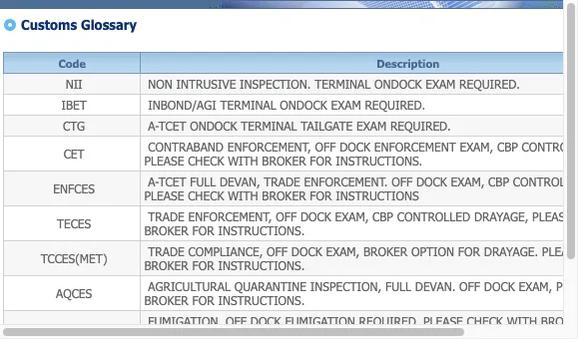 Task type: locate. For each thing, give the bounding box(es) containing it.
enforcement, inside contraband enforcement, off dock enforcement exam, cbp controll
[[228, 140, 311, 154]]

0 vertical spatial full
[[190, 175, 216, 189]]

enforcement,
[[228, 140, 311, 154], [188, 210, 272, 224]]

dock up controlled
[[417, 175, 448, 189]]

0 vertical spatial a-
[[148, 119, 159, 133]]

intrusive
[[176, 77, 236, 91]]

2 vertical spatial terminal
[[241, 119, 297, 133]]

dock inside a-tcet full devan, trade enforcement. off dock exam, cbp controlle
[[417, 175, 448, 189]]

terminal down inbond/agi terminal ondock exam required.
[[241, 119, 297, 133]]

please inside trade enforcement, off dock exam, cbp controlled drayage, please c
[[533, 210, 573, 224]]

0 horizontal spatial ondock
[[190, 119, 237, 133]]

tcet inside a-tcet full devan, trade enforcement. off dock exam, cbp controlle
[[159, 175, 186, 189]]

devan.
[[416, 280, 456, 294]]

full
[[190, 175, 216, 189], [386, 280, 412, 294]]

a- down contraband
[[148, 175, 159, 189]]

0 vertical spatial exam
[[426, 77, 456, 91]]

dock inside agricultural quarantine inspection, full devan. off dock exam, plea
[[485, 280, 515, 294]]

1 a- from the top
[[148, 119, 159, 133]]

exam, down a-tcet full devan, trade enforcement. off dock exam, cbp controlle
[[335, 210, 369, 224]]

please down the devan.
[[424, 315, 464, 329]]

0 vertical spatial terminal
[[315, 77, 371, 91]]

exam, up drayage,
[[451, 175, 485, 189]]

trade compliance, off dock exam, broker option for drayage. please
[[144, 245, 579, 273]]

trade up agricultural
[[148, 245, 185, 259]]

controlled
[[397, 210, 471, 224]]

exam up contraband enforcement, off dock enforcement exam, cbp controll
[[357, 119, 387, 133]]

0 horizontal spatial full
[[190, 175, 216, 189]]

1 vertical spatial broker
[[542, 315, 579, 329]]

1 horizontal spatial ondock
[[280, 98, 328, 112]]

exam down non intrusive inspection. terminal ondock exam required.
[[331, 98, 361, 112]]

0 vertical spatial tcet
[[159, 119, 186, 133]]

required.
[[460, 77, 520, 91], [365, 98, 426, 112], [391, 119, 451, 133]]

fumigation. off dock fumigation required, please check with broker
[[144, 315, 579, 340]]

exam, down trade enforcement, off dock exam, cbp controlled drayage, please c at bottom
[[326, 245, 360, 259]]

dock inside fumigation. off dock fumigation required, please check with broker
[[251, 315, 281, 329]]

1 vertical spatial tcet
[[159, 175, 186, 189]]

cbp left controll
[[498, 140, 519, 154]]

customs
[[21, 17, 77, 33]]

1 vertical spatial ondock
[[280, 98, 328, 112]]

terminal
[[315, 77, 371, 91], [220, 98, 276, 112], [241, 119, 297, 133]]

off inside agricultural quarantine inspection, full devan. off dock exam, plea
[[460, 280, 481, 294]]

quarantine
[[235, 280, 307, 294]]

tcet down contraband
[[159, 175, 186, 189]]

exam
[[426, 77, 456, 91], [331, 98, 361, 112], [357, 119, 387, 133]]

full inside a-tcet full devan, trade enforcement. off dock exam, cbp controlle
[[190, 175, 216, 189]]

please inside trade compliance, off dock exam, broker option for drayage. please
[[543, 245, 579, 259]]

off inside fumigation. off dock fumigation required, please check with broker
[[226, 315, 247, 329]]

tcet for ondock
[[159, 119, 186, 133]]

2 vertical spatial trade
[[148, 245, 185, 259]]

1 vertical spatial cbp
[[489, 175, 510, 189]]

1 horizontal spatial full
[[386, 280, 412, 294]]

off inside trade enforcement, off dock exam, cbp controlled drayage, please c
[[276, 210, 297, 224]]

compliance,
[[188, 245, 263, 259]]

enforcement, down a-tcet ondock terminal tailgate exam required.
[[228, 140, 311, 154]]

0 vertical spatial enforcement,
[[228, 140, 311, 154]]

1 vertical spatial exam
[[331, 98, 361, 112]]

dock down quarantine
[[251, 315, 281, 329]]

agricultural quarantine inspection, full devan. off dock exam, plea
[[144, 280, 579, 308]]

ondock down description
[[375, 77, 422, 91]]

0 vertical spatial please
[[533, 210, 573, 224]]

ondock up a-tcet ondock terminal tailgate exam required.
[[280, 98, 328, 112]]

description
[[377, 56, 440, 69]]

cbp down a-tcet full devan, trade enforcement. off dock exam, cbp controlle
[[373, 210, 394, 224]]

1 vertical spatial trade
[[148, 210, 185, 224]]

1 vertical spatial enforcement,
[[188, 210, 272, 224]]

terminal up tailgate
[[315, 77, 371, 91]]

dock inside trade compliance, off dock exam, broker option for drayage. please
[[292, 245, 323, 259]]

dock
[[340, 140, 371, 154], [417, 175, 448, 189], [301, 210, 332, 224], [292, 245, 323, 259], [485, 280, 515, 294], [251, 315, 281, 329]]

cbp inside contraband enforcement, off dock enforcement exam, cbp controll
[[498, 140, 519, 154]]

trade inside trade enforcement, off dock exam, cbp controlled drayage, please c
[[148, 210, 185, 224]]

2 vertical spatial required.
[[391, 119, 451, 133]]

0 horizontal spatial broker
[[364, 245, 408, 259]]

2 vertical spatial please
[[424, 315, 464, 329]]

2 vertical spatial exam
[[357, 119, 387, 133]]

tcet down inbond/agi
[[159, 119, 186, 133]]

1 horizontal spatial broker
[[542, 315, 579, 329]]

exam,
[[460, 140, 494, 154], [451, 175, 485, 189], [335, 210, 369, 224], [326, 245, 360, 259], [519, 280, 553, 294]]

2 tcet from the top
[[159, 175, 186, 189]]

1 vertical spatial a-
[[148, 175, 159, 189]]

a- down inbond/agi
[[148, 119, 159, 133]]

drayage.
[[484, 245, 539, 259]]

a-tcet ondock terminal tailgate exam required.
[[144, 119, 451, 133]]

ctg
[[59, 119, 85, 133]]

dock inside contraband enforcement, off dock enforcement exam, cbp controll
[[340, 140, 371, 154]]

contraband
[[148, 140, 224, 154]]

0 vertical spatial trade
[[264, 175, 301, 189]]

contraband enforcement, off dock enforcement exam, cbp controll
[[144, 140, 579, 168]]

trade
[[264, 175, 301, 189], [148, 210, 185, 224], [148, 245, 185, 259]]

dock down the drayage.
[[485, 280, 515, 294]]

1 vertical spatial required.
[[365, 98, 426, 112]]

broker down plea
[[542, 315, 579, 329]]

exam, right enforcement
[[460, 140, 494, 154]]

2 vertical spatial ondock
[[190, 119, 237, 133]]

terminal down inspection. on the top
[[220, 98, 276, 112]]

1 vertical spatial please
[[543, 245, 579, 259]]

0 vertical spatial cbp
[[498, 140, 519, 154]]

0 vertical spatial broker
[[364, 245, 408, 259]]

tcet
[[159, 119, 186, 133], [159, 175, 186, 189]]

full inside agricultural quarantine inspection, full devan. off dock exam, plea
[[386, 280, 412, 294]]

aqces
[[52, 287, 92, 301]]

non intrusive inspection. terminal ondock exam required.
[[144, 77, 520, 91]]

cet
[[60, 147, 85, 161]]

ondock up contraband
[[190, 119, 237, 133]]

please up plea
[[543, 245, 579, 259]]

enforcement.
[[304, 175, 388, 189]]

ondock
[[375, 77, 422, 91], [280, 98, 328, 112], [190, 119, 237, 133]]

full up "required,"
[[386, 280, 412, 294]]

trade inside trade compliance, off dock exam, broker option for drayage. please
[[148, 245, 185, 259]]

trade down contraband
[[148, 210, 185, 224]]

a-
[[148, 119, 159, 133], [148, 175, 159, 189]]

enforcement, inside trade enforcement, off dock exam, cbp controlled drayage, please c
[[188, 210, 272, 224]]

full left devan,
[[190, 175, 216, 189]]

dock up quarantine
[[292, 245, 323, 259]]

0 vertical spatial ondock
[[375, 77, 422, 91]]

cbp
[[498, 140, 519, 154], [489, 175, 510, 189], [373, 210, 394, 224]]

dock inside trade enforcement, off dock exam, cbp controlled drayage, please c
[[301, 210, 332, 224]]

nii
[[62, 77, 83, 91]]

dock down enforcement.
[[301, 210, 332, 224]]

please left c
[[533, 210, 573, 224]]

trade right devan,
[[264, 175, 301, 189]]

off
[[315, 140, 336, 154], [392, 175, 413, 189], [276, 210, 297, 224], [267, 245, 288, 259], [460, 280, 481, 294], [226, 315, 247, 329]]

1 vertical spatial full
[[386, 280, 412, 294]]

a- inside a-tcet full devan, trade enforcement. off dock exam, cbp controlle
[[148, 175, 159, 189]]

a-tcet full devan, trade enforcement. off dock exam, cbp controlle
[[144, 175, 579, 203]]

exam down description
[[426, 77, 456, 91]]

exam for ondock
[[426, 77, 456, 91]]

exam, left plea
[[519, 280, 553, 294]]

with
[[507, 315, 538, 329]]

0 vertical spatial required.
[[460, 77, 520, 91]]

option
[[412, 245, 455, 259]]

please
[[533, 210, 573, 224], [543, 245, 579, 259], [424, 315, 464, 329]]

exam for tailgate
[[357, 119, 387, 133]]

2 a- from the top
[[148, 175, 159, 189]]

enforcement, for contraband
[[228, 140, 311, 154]]

2 vertical spatial cbp
[[373, 210, 394, 224]]

dock down tailgate
[[340, 140, 371, 154]]

broker down trade enforcement, off dock exam, cbp controlled drayage, please c at bottom
[[364, 245, 408, 259]]

enforcement, up compliance,
[[188, 210, 272, 224]]

enfces
[[50, 182, 95, 196]]

check
[[467, 315, 504, 329]]

cbp up drayage,
[[489, 175, 510, 189]]

code
[[58, 56, 86, 69]]

broker
[[364, 245, 408, 259], [542, 315, 579, 329]]

1 tcet from the top
[[159, 119, 186, 133]]



Task type: describe. For each thing, give the bounding box(es) containing it.
trade for enforcement,
[[148, 210, 185, 224]]

devan,
[[220, 175, 260, 189]]

1 vertical spatial terminal
[[220, 98, 276, 112]]

inspection,
[[311, 280, 382, 294]]

afum
[[55, 322, 89, 336]]

ondock for tailgate
[[190, 119, 237, 133]]

broker inside fumigation. off dock fumigation required, please check with broker
[[542, 315, 579, 329]]

off inside a-tcet full devan, trade enforcement. off dock exam, cbp controlle
[[392, 175, 413, 189]]

a- for a-tcet ondock terminal tailgate exam required.
[[148, 119, 159, 133]]

drayage,
[[475, 210, 529, 224]]

terminal for inspection.
[[315, 77, 371, 91]]

required. for a-tcet ondock terminal tailgate exam required.
[[391, 119, 451, 133]]

ibet
[[58, 98, 87, 112]]

exam, inside contraband enforcement, off dock enforcement exam, cbp controll
[[460, 140, 494, 154]]

c
[[576, 210, 579, 224]]

required,
[[359, 315, 420, 329]]

trade for compliance,
[[148, 245, 185, 259]]

glossary
[[81, 17, 137, 33]]

tcet for full
[[159, 175, 186, 189]]

trade inside a-tcet full devan, trade enforcement. off dock exam, cbp controlle
[[264, 175, 301, 189]]

please inside fumigation. off dock fumigation required, please check with broker
[[424, 315, 464, 329]]

2 horizontal spatial ondock
[[375, 77, 422, 91]]

inbond/agi
[[148, 98, 217, 112]]

broker inside trade compliance, off dock exam, broker option for drayage. please
[[364, 245, 408, 259]]

exam, inside trade enforcement, off dock exam, cbp controlled drayage, please c
[[335, 210, 369, 224]]

exam, inside agricultural quarantine inspection, full devan. off dock exam, plea
[[519, 280, 553, 294]]

enforcement
[[375, 140, 456, 154]]

fumigation.
[[148, 315, 222, 329]]

ondock for required.
[[280, 98, 328, 112]]

exam, inside a-tcet full devan, trade enforcement. off dock exam, cbp controlle
[[451, 175, 485, 189]]

off inside contraband enforcement, off dock enforcement exam, cbp controll
[[315, 140, 336, 154]]

cbp inside trade enforcement, off dock exam, cbp controlled drayage, please c
[[373, 210, 394, 224]]

controll
[[522, 140, 579, 154]]

tailgate
[[301, 119, 353, 133]]

tcces(met)
[[37, 252, 108, 266]]

teces
[[53, 217, 91, 231]]

fumigation
[[285, 315, 356, 329]]

inspection.
[[240, 77, 311, 91]]

exam, inside trade compliance, off dock exam, broker option for drayage. please
[[326, 245, 360, 259]]

a- for a-tcet full devan, trade enforcement. off dock exam, cbp controlle
[[148, 175, 159, 189]]

required. for non intrusive inspection. terminal ondock exam required.
[[460, 77, 520, 91]]

off inside trade compliance, off dock exam, broker option for drayage. please
[[267, 245, 288, 259]]

trade enforcement, off dock exam, cbp controlled drayage, please c
[[144, 210, 579, 238]]

for
[[459, 245, 481, 259]]

terminal for ondock
[[241, 119, 297, 133]]

controlle
[[513, 175, 579, 189]]

inbond/agi terminal ondock exam required.
[[144, 98, 426, 112]]

non
[[148, 77, 173, 91]]

cbp inside a-tcet full devan, trade enforcement. off dock exam, cbp controlle
[[489, 175, 510, 189]]

customs glossary
[[21, 17, 137, 33]]

agricultural
[[148, 280, 231, 294]]

plea
[[557, 280, 579, 294]]

enforcement, for trade
[[188, 210, 272, 224]]



Task type: vqa. For each thing, say whether or not it's contained in the screenshot.
AGRICULTURAL
yes



